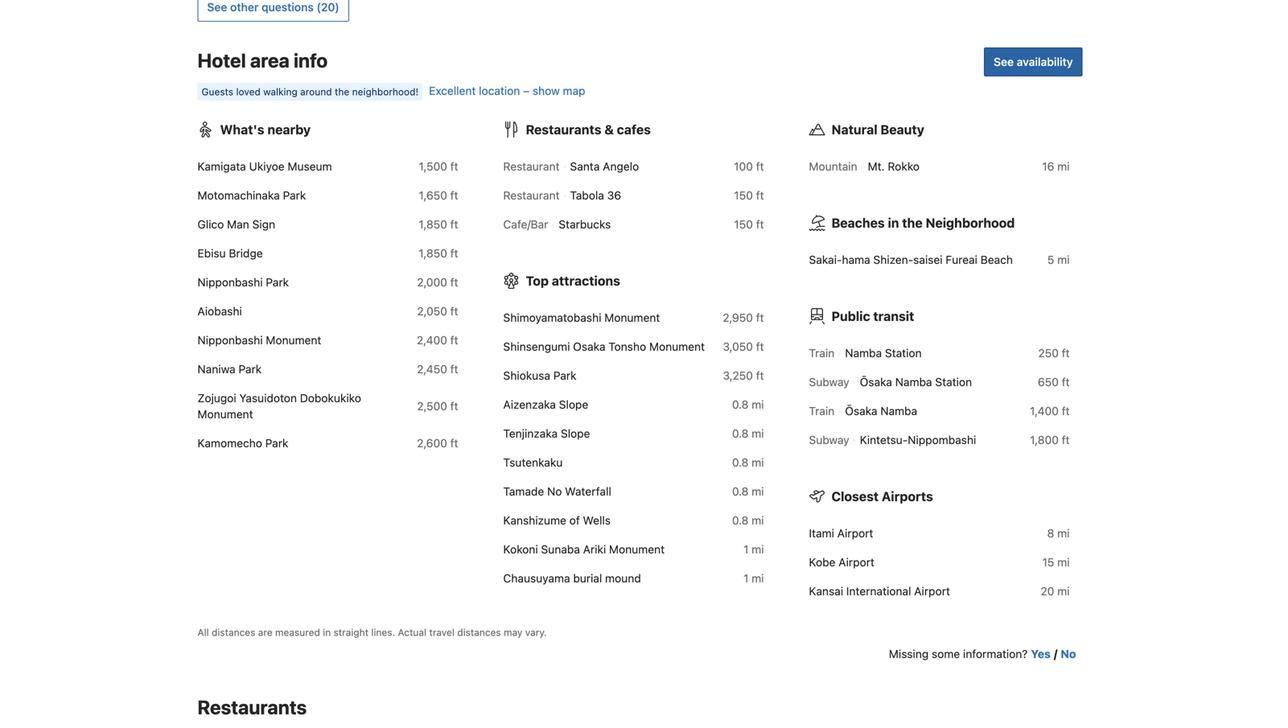 Task type: locate. For each thing, give the bounding box(es) containing it.
no button
[[1061, 646, 1076, 662]]

150 ft for starbucks
[[734, 218, 764, 231]]

kobe airport
[[809, 556, 875, 569]]

1 1 from the top
[[744, 543, 749, 556]]

namba down public transit
[[845, 347, 882, 360]]

see for see other questions (20)
[[207, 0, 227, 14]]

nipponbashi up naniwa park
[[198, 334, 263, 347]]

park up the 'aizenzaka slope'
[[554, 369, 577, 382]]

in right beaches
[[888, 215, 899, 231]]

santa
[[570, 160, 600, 173]]

1 vertical spatial ōsaka
[[845, 405, 878, 418]]

1,400 ft
[[1030, 405, 1070, 418]]

4 0.8 mi from the top
[[732, 485, 764, 498]]

2 restaurant from the top
[[503, 189, 560, 202]]

nipponbashi for nipponbashi monument
[[198, 334, 263, 347]]

restaurants & cafes
[[526, 122, 651, 137]]

1,850 ft down 1,650 ft
[[419, 218, 458, 231]]

1 vertical spatial 150 ft
[[734, 218, 764, 231]]

1 horizontal spatial in
[[888, 215, 899, 231]]

kamomecho park
[[198, 437, 288, 450]]

0.8 for tenjinzaka slope
[[732, 427, 749, 440]]

1 vertical spatial namba
[[896, 376, 932, 389]]

shiokusa
[[503, 369, 551, 382]]

1 vertical spatial 1,850 ft
[[419, 247, 458, 260]]

1 mi left kansai
[[744, 572, 764, 585]]

0 vertical spatial nipponbashi
[[198, 276, 263, 289]]

kobe
[[809, 556, 836, 569]]

0 vertical spatial ōsaka
[[860, 376, 893, 389]]

4 0.8 from the top
[[732, 485, 749, 498]]

1 vertical spatial in
[[323, 627, 331, 638]]

info
[[294, 49, 328, 72]]

mi for kokoni
[[752, 543, 764, 556]]

0 vertical spatial train
[[809, 347, 835, 360]]

mi for tamade
[[752, 485, 764, 498]]

shizen-
[[874, 253, 914, 266]]

1 horizontal spatial see
[[994, 55, 1014, 68]]

1 nipponbashi from the top
[[198, 276, 263, 289]]

2 0.8 mi from the top
[[732, 427, 764, 440]]

1
[[744, 543, 749, 556], [744, 572, 749, 585]]

waterfall
[[565, 485, 612, 498]]

restaurants down map
[[526, 122, 602, 137]]

starbucks
[[559, 218, 611, 231]]

1 vertical spatial subway
[[809, 433, 850, 447]]

neighborhood!
[[352, 86, 419, 97]]

0 vertical spatial 1 mi
[[744, 543, 764, 556]]

see left availability
[[994, 55, 1014, 68]]

2,450 ft
[[417, 363, 458, 376]]

2 train from the top
[[809, 405, 835, 418]]

2,050
[[417, 305, 447, 318]]

neighborhood
[[926, 215, 1015, 231]]

park down museum
[[283, 189, 306, 202]]

2 1 from the top
[[744, 572, 749, 585]]

1,400
[[1030, 405, 1059, 418]]

2 1,850 from the top
[[419, 247, 447, 260]]

ōsaka up "kintetsu-"
[[845, 405, 878, 418]]

measured
[[275, 627, 320, 638]]

1 0.8 mi from the top
[[732, 398, 764, 411]]

1,800
[[1030, 433, 1059, 447]]

subway up ōsaka namba
[[809, 376, 850, 389]]

monument up tonsho
[[605, 311, 660, 324]]

2,500
[[417, 400, 447, 413]]

restaurants down are
[[198, 696, 307, 719]]

man
[[227, 218, 249, 231]]

station up ōsaka namba station
[[885, 347, 922, 360]]

3,050
[[723, 340, 753, 353]]

1 vertical spatial 1,850
[[419, 247, 447, 260]]

1 vertical spatial no
[[1061, 648, 1076, 661]]

tenjinzaka
[[503, 427, 558, 440]]

slope
[[559, 398, 589, 411], [561, 427, 590, 440]]

glico
[[198, 218, 224, 231]]

2 1 mi from the top
[[744, 572, 764, 585]]

16 mi
[[1042, 160, 1070, 173]]

1 restaurant from the top
[[503, 160, 560, 173]]

1 1,850 ft from the top
[[419, 218, 458, 231]]

0 vertical spatial namba
[[845, 347, 882, 360]]

mi for chausuyama
[[752, 572, 764, 585]]

0 vertical spatial 1,850 ft
[[419, 218, 458, 231]]

nipponbashi park
[[198, 276, 289, 289]]

0 horizontal spatial in
[[323, 627, 331, 638]]

ōsaka for ōsaka namba station
[[860, 376, 893, 389]]

0 horizontal spatial distances
[[212, 627, 255, 638]]

mt. rokko
[[868, 160, 920, 173]]

3 0.8 mi from the top
[[732, 456, 764, 469]]

chausuyama burial mound
[[503, 572, 641, 585]]

beaches
[[832, 215, 885, 231]]

distances left may
[[457, 627, 501, 638]]

slope up tenjinzaka slope
[[559, 398, 589, 411]]

namba up "kintetsu-"
[[881, 405, 918, 418]]

ōsaka namba station
[[860, 376, 972, 389]]

36
[[607, 189, 621, 202]]

1 vertical spatial airport
[[839, 556, 875, 569]]

kokoni sunaba ariki monument
[[503, 543, 665, 556]]

no
[[547, 485, 562, 498], [1061, 648, 1076, 661]]

0 vertical spatial slope
[[559, 398, 589, 411]]

shinsengumi osaka tonsho monument
[[503, 340, 705, 353]]

0 vertical spatial subway
[[809, 376, 850, 389]]

1 1 mi from the top
[[744, 543, 764, 556]]

150 ft
[[734, 189, 764, 202], [734, 218, 764, 231]]

0 vertical spatial station
[[885, 347, 922, 360]]

1,650 ft
[[419, 189, 458, 202]]

1 150 from the top
[[734, 189, 753, 202]]

the up sakai-hama shizen-saisei fureai beach
[[902, 215, 923, 231]]

park for motomachinaka park
[[283, 189, 306, 202]]

1 for kokoni sunaba ariki monument
[[744, 543, 749, 556]]

150 for tabola 36
[[734, 189, 753, 202]]

park for naniwa park
[[239, 363, 262, 376]]

namba for ōsaka namba
[[881, 405, 918, 418]]

aiobashi
[[198, 305, 242, 318]]

park down zojugoi yasuidoton dobokukiko monument
[[265, 437, 288, 450]]

0 horizontal spatial station
[[885, 347, 922, 360]]

see other questions (20) button
[[198, 0, 349, 22]]

restaurant up cafe/bar
[[503, 189, 560, 202]]

2 vertical spatial namba
[[881, 405, 918, 418]]

0 vertical spatial 150
[[734, 189, 753, 202]]

0.8 mi for aizenzaka slope
[[732, 398, 764, 411]]

monument right tonsho
[[649, 340, 705, 353]]

0 horizontal spatial restaurants
[[198, 696, 307, 719]]

distances
[[212, 627, 255, 638], [457, 627, 501, 638]]

monument down zojugoi
[[198, 408, 253, 421]]

ōsaka namba
[[845, 405, 918, 418]]

restaurant for santa angelo
[[503, 160, 560, 173]]

nipponbashi down "ebisu bridge"
[[198, 276, 263, 289]]

0 vertical spatial the
[[335, 86, 350, 97]]

nippombashi
[[908, 433, 977, 447]]

1,850 down '1,650'
[[419, 218, 447, 231]]

motomachinaka park
[[198, 189, 306, 202]]

park down nipponbashi monument
[[239, 363, 262, 376]]

1 150 ft from the top
[[734, 189, 764, 202]]

0.8 mi for kanshizume of wells
[[732, 514, 764, 527]]

airport for kobe airport
[[839, 556, 875, 569]]

park for shiokusa park
[[554, 369, 577, 382]]

see left other
[[207, 0, 227, 14]]

1 horizontal spatial restaurants
[[526, 122, 602, 137]]

5 0.8 from the top
[[732, 514, 749, 527]]

2,400 ft
[[417, 334, 458, 347]]

ōsaka for ōsaka namba
[[845, 405, 878, 418]]

0 vertical spatial airport
[[838, 527, 874, 540]]

restaurants for restaurants
[[198, 696, 307, 719]]

1 vertical spatial 1
[[744, 572, 749, 585]]

train left ōsaka namba
[[809, 405, 835, 418]]

in left the straight
[[323, 627, 331, 638]]

around
[[300, 86, 332, 97]]

slope down the 'aizenzaka slope'
[[561, 427, 590, 440]]

nearby
[[268, 122, 311, 137]]

1 1,850 from the top
[[419, 218, 447, 231]]

0 horizontal spatial see
[[207, 0, 227, 14]]

0.8
[[732, 398, 749, 411], [732, 427, 749, 440], [732, 456, 749, 469], [732, 485, 749, 498], [732, 514, 749, 527]]

2,600 ft
[[417, 437, 458, 450]]

park down "sign"
[[266, 276, 289, 289]]

restaurants for restaurants & cafes
[[526, 122, 602, 137]]

airport down 'itami airport'
[[839, 556, 875, 569]]

2 vertical spatial airport
[[914, 585, 950, 598]]

train down 'public'
[[809, 347, 835, 360]]

2 0.8 from the top
[[732, 427, 749, 440]]

1 vertical spatial 150
[[734, 218, 753, 231]]

park for nipponbashi park
[[266, 276, 289, 289]]

1 vertical spatial restaurant
[[503, 189, 560, 202]]

no right /
[[1061, 648, 1076, 661]]

2 nipponbashi from the top
[[198, 334, 263, 347]]

mound
[[605, 572, 641, 585]]

guests loved walking around the neighborhood!
[[202, 86, 419, 97]]

distances right all
[[212, 627, 255, 638]]

1 horizontal spatial no
[[1061, 648, 1076, 661]]

1 subway from the top
[[809, 376, 850, 389]]

shimoyamatobashi monument
[[503, 311, 660, 324]]

1 horizontal spatial distances
[[457, 627, 501, 638]]

see other questions (20)
[[207, 0, 339, 14]]

0.8 mi for tenjinzaka slope
[[732, 427, 764, 440]]

cafes
[[617, 122, 651, 137]]

0 vertical spatial 1,850
[[419, 218, 447, 231]]

2 subway from the top
[[809, 433, 850, 447]]

natural
[[832, 122, 878, 137]]

station
[[885, 347, 922, 360], [936, 376, 972, 389]]

1 train from the top
[[809, 347, 835, 360]]

restaurant left santa
[[503, 160, 560, 173]]

1 mi left 'kobe' on the bottom right of page
[[744, 543, 764, 556]]

yes
[[1031, 648, 1051, 661]]

hama
[[842, 253, 871, 266]]

park for kamomecho park
[[265, 437, 288, 450]]

1 vertical spatial slope
[[561, 427, 590, 440]]

0.8 for tsutenkaku
[[732, 456, 749, 469]]

1 vertical spatial 1 mi
[[744, 572, 764, 585]]

1 vertical spatial station
[[936, 376, 972, 389]]

1,850 up 2,000
[[419, 247, 447, 260]]

0 vertical spatial see
[[207, 0, 227, 14]]

650
[[1038, 376, 1059, 389]]

mi for tenjinzaka
[[752, 427, 764, 440]]

0 vertical spatial no
[[547, 485, 562, 498]]

sakai-
[[809, 253, 842, 266]]

excellent location – show map link
[[429, 84, 586, 97]]

are
[[258, 627, 273, 638]]

1 for chausuyama burial mound
[[744, 572, 749, 585]]

station up nippombashi
[[936, 376, 972, 389]]

namba down namba station
[[896, 376, 932, 389]]

2 1,850 ft from the top
[[419, 247, 458, 260]]

0 vertical spatial restaurants
[[526, 122, 602, 137]]

1,850 ft up 2,000 ft
[[419, 247, 458, 260]]

availability
[[1017, 55, 1073, 68]]

what's
[[220, 122, 264, 137]]

1 horizontal spatial the
[[902, 215, 923, 231]]

cafe/bar
[[503, 218, 548, 231]]

2 150 ft from the top
[[734, 218, 764, 231]]

5 0.8 mi from the top
[[732, 514, 764, 527]]

ōsaka up ōsaka namba
[[860, 376, 893, 389]]

namba station
[[845, 347, 922, 360]]

the right around
[[335, 86, 350, 97]]

top attractions
[[526, 273, 620, 289]]

2 distances from the left
[[457, 627, 501, 638]]

may
[[504, 627, 523, 638]]

no up kanshizume of wells
[[547, 485, 562, 498]]

monument up mound
[[609, 543, 665, 556]]

beauty
[[881, 122, 925, 137]]

monument inside zojugoi yasuidoton dobokukiko monument
[[198, 408, 253, 421]]

0.8 mi
[[732, 398, 764, 411], [732, 427, 764, 440], [732, 456, 764, 469], [732, 485, 764, 498], [732, 514, 764, 527]]

2,000 ft
[[417, 276, 458, 289]]

0 horizontal spatial no
[[547, 485, 562, 498]]

monument up yasuidoton
[[266, 334, 321, 347]]

1 vertical spatial restaurants
[[198, 696, 307, 719]]

1 vertical spatial train
[[809, 405, 835, 418]]

0 vertical spatial 150 ft
[[734, 189, 764, 202]]

kansai
[[809, 585, 844, 598]]

1 vertical spatial nipponbashi
[[198, 334, 263, 347]]

1 vertical spatial see
[[994, 55, 1014, 68]]

0 vertical spatial restaurant
[[503, 160, 560, 173]]

0 vertical spatial 1
[[744, 543, 749, 556]]

airport for itami airport
[[838, 527, 874, 540]]

3 0.8 from the top
[[732, 456, 749, 469]]

train for ōsaka namba
[[809, 405, 835, 418]]

1 0.8 from the top
[[732, 398, 749, 411]]

250 ft
[[1039, 347, 1070, 360]]

subway left "kintetsu-"
[[809, 433, 850, 447]]

2 150 from the top
[[734, 218, 753, 231]]

airport up 'kobe airport'
[[838, 527, 874, 540]]

loved
[[236, 86, 261, 97]]

mi for itami
[[1058, 527, 1070, 540]]

kamomecho
[[198, 437, 262, 450]]

airport right international
[[914, 585, 950, 598]]



Task type: vqa. For each thing, say whether or not it's contained in the screenshot.


Task type: describe. For each thing, give the bounding box(es) containing it.
monument for ariki
[[609, 543, 665, 556]]

subway for ōsaka namba station
[[809, 376, 850, 389]]

tenjinzaka slope
[[503, 427, 590, 440]]

some
[[932, 648, 960, 661]]

nipponbashi for nipponbashi park
[[198, 276, 263, 289]]

monument for tonsho
[[649, 340, 705, 353]]

mi for kobe
[[1058, 556, 1070, 569]]

(20)
[[317, 0, 339, 14]]

0.8 for tamade no waterfall
[[732, 485, 749, 498]]

dobokukiko
[[300, 392, 361, 405]]

2,950 ft
[[723, 311, 764, 324]]

ariki
[[583, 543, 606, 556]]

restaurant for tabola 36
[[503, 189, 560, 202]]

1,850 ft for ebisu bridge
[[419, 247, 458, 260]]

bridge
[[229, 247, 263, 260]]

1 distances from the left
[[212, 627, 255, 638]]

tonsho
[[609, 340, 646, 353]]

0 vertical spatial in
[[888, 215, 899, 231]]

3,050 ft
[[723, 340, 764, 353]]

straight
[[334, 627, 369, 638]]

missing some information? yes / no
[[889, 648, 1076, 661]]

slope for aizenzaka slope
[[559, 398, 589, 411]]

sakai-hama shizen-saisei fureai beach
[[809, 253, 1013, 266]]

closest airports
[[832, 489, 933, 504]]

sign
[[252, 218, 275, 231]]

5 mi
[[1048, 253, 1070, 266]]

mi for sakai-
[[1058, 253, 1070, 266]]

missing
[[889, 648, 929, 661]]

kanshizume
[[503, 514, 567, 527]]

250
[[1039, 347, 1059, 360]]

0.8 for kanshizume of wells
[[732, 514, 749, 527]]

0.8 for aizenzaka slope
[[732, 398, 749, 411]]

travel
[[429, 627, 455, 638]]

shiokusa park
[[503, 369, 577, 382]]

1,850 for ebisu bridge
[[419, 247, 447, 260]]

1 horizontal spatial station
[[936, 376, 972, 389]]

tabola
[[570, 189, 604, 202]]

16
[[1042, 160, 1055, 173]]

shinsengumi
[[503, 340, 570, 353]]

2,400
[[417, 334, 447, 347]]

1 mi for kokoni sunaba ariki monument
[[744, 543, 764, 556]]

&
[[605, 122, 614, 137]]

1,650
[[419, 189, 447, 202]]

of
[[570, 514, 580, 527]]

rokko
[[888, 160, 920, 173]]

2,000
[[417, 276, 447, 289]]

sunaba
[[541, 543, 580, 556]]

ukiyoe
[[249, 160, 285, 173]]

5
[[1048, 253, 1055, 266]]

20
[[1041, 585, 1055, 598]]

hotel
[[198, 49, 246, 72]]

–
[[523, 84, 530, 97]]

see availability
[[994, 55, 1073, 68]]

mt.
[[868, 160, 885, 173]]

natural beauty
[[832, 122, 925, 137]]

tamade no waterfall
[[503, 485, 612, 498]]

excellent
[[429, 84, 476, 97]]

1,850 ft for glico man sign
[[419, 218, 458, 231]]

glico man sign
[[198, 218, 275, 231]]

/
[[1054, 648, 1058, 661]]

650 ft
[[1038, 376, 1070, 389]]

map
[[563, 84, 586, 97]]

1 vertical spatial the
[[902, 215, 923, 231]]

mi for kansai
[[1058, 585, 1070, 598]]

2,500 ft
[[417, 400, 458, 413]]

1 mi for chausuyama burial mound
[[744, 572, 764, 585]]

kokoni
[[503, 543, 538, 556]]

all
[[198, 627, 209, 638]]

2,450
[[417, 363, 447, 376]]

subway for kintetsu-nippombashi
[[809, 433, 850, 447]]

aizenzaka slope
[[503, 398, 589, 411]]

fureai
[[946, 253, 978, 266]]

kamigata
[[198, 160, 246, 173]]

zojugoi yasuidoton dobokukiko monument
[[198, 392, 361, 421]]

0.8 mi for tsutenkaku
[[732, 456, 764, 469]]

namba for ōsaka namba station
[[896, 376, 932, 389]]

0 horizontal spatial the
[[335, 86, 350, 97]]

santa angelo
[[570, 160, 639, 173]]

mi for kanshizume
[[752, 514, 764, 527]]

excellent location – show map
[[429, 84, 586, 97]]

15 mi
[[1043, 556, 1070, 569]]

mi for aizenzaka
[[752, 398, 764, 411]]

kanshizume of wells
[[503, 514, 611, 527]]

150 ft for tabola 36
[[734, 189, 764, 202]]

see for see availability
[[994, 55, 1014, 68]]

other
[[230, 0, 259, 14]]

mountain
[[809, 160, 858, 173]]

all distances are measured in straight lines. actual travel distances may vary.
[[198, 627, 547, 638]]

1,850 for glico man sign
[[419, 218, 447, 231]]

100 ft
[[734, 160, 764, 173]]

ebisu bridge
[[198, 247, 263, 260]]

8
[[1048, 527, 1055, 540]]

museum
[[288, 160, 332, 173]]

0.8 mi for tamade no waterfall
[[732, 485, 764, 498]]

beaches in the neighborhood
[[832, 215, 1015, 231]]

public
[[832, 309, 871, 324]]

what's nearby
[[220, 122, 311, 137]]

see availability button
[[984, 48, 1083, 77]]

1,500
[[419, 160, 447, 173]]

monument for dobokukiko
[[198, 408, 253, 421]]

wells
[[583, 514, 611, 527]]

zojugoi
[[198, 392, 236, 405]]

slope for tenjinzaka slope
[[561, 427, 590, 440]]

kintetsu-
[[860, 433, 908, 447]]

1,500 ft
[[419, 160, 458, 173]]

motomachinaka
[[198, 189, 280, 202]]

saisei
[[914, 253, 943, 266]]

train for namba station
[[809, 347, 835, 360]]

150 for starbucks
[[734, 218, 753, 231]]

tamade
[[503, 485, 544, 498]]



